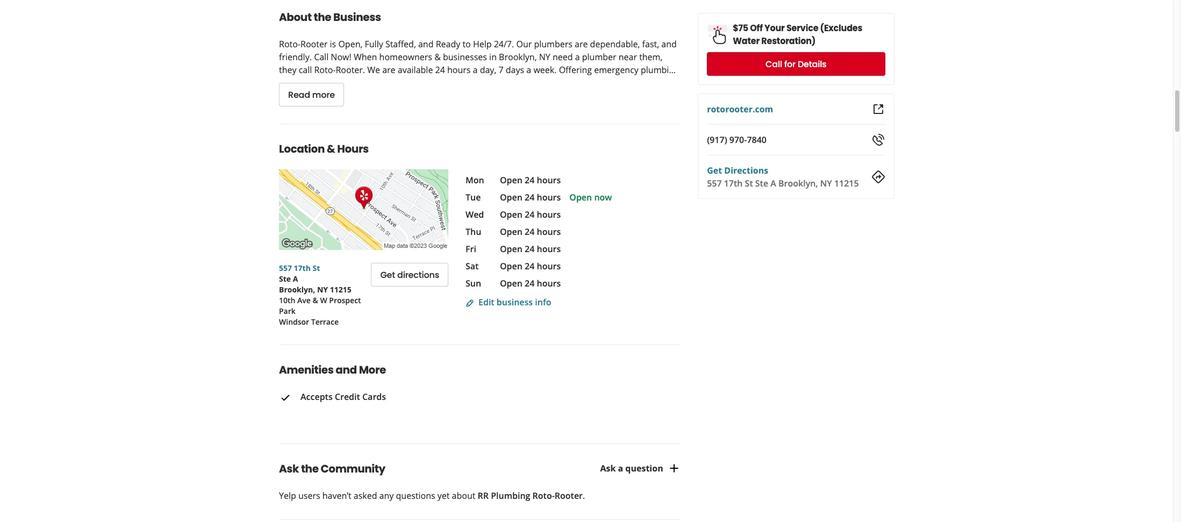 Task type: describe. For each thing, give the bounding box(es) containing it.
users
[[298, 490, 320, 502]]

hours inside roto-rooter is open, fully staffed, and ready to help 24/7. our plumbers are dependable, fast, and friendly. call now!  when homeowners & businesses in brooklyn, ny need a plumber near them, they call roto-rooter. we are available 24 hours a day, 7 days a week. offering emergency plumbi …
[[448, 64, 471, 76]]

get directions link
[[707, 165, 768, 176]]

24 for wed
[[525, 209, 535, 221]]

more
[[312, 89, 335, 101]]

ask for ask a question
[[601, 463, 616, 475]]

hours
[[337, 142, 369, 157]]

yelp users haven't asked any questions yet about rr plumbing roto-rooter .
[[279, 490, 585, 502]]

sun
[[466, 278, 481, 290]]

0 horizontal spatial roto-
[[279, 38, 301, 50]]

terrace
[[311, 317, 339, 327]]

accepts
[[301, 391, 333, 403]]

24 for sun
[[525, 278, 535, 290]]

brooklyn, inside get directions 557 17th st ste a brooklyn, ny 11215
[[779, 178, 818, 189]]

location & hours
[[279, 142, 369, 157]]

thu
[[466, 226, 482, 238]]

service
[[787, 22, 819, 34]]

24 for mon
[[525, 174, 535, 186]]

park
[[279, 306, 296, 316]]

11215 inside 557 17th st ste a brooklyn, ny 11215 10th ave & w prospect park windsor terrace
[[330, 285, 352, 295]]

edit
[[479, 297, 495, 308]]

amenities
[[279, 363, 334, 378]]

970-
[[730, 134, 747, 146]]

amenities and more element
[[262, 345, 685, 427]]

the for about
[[314, 10, 331, 25]]

the for ask
[[301, 462, 319, 477]]

17th inside get directions 557 17th st ste a brooklyn, ny 11215
[[724, 178, 743, 189]]

24 inside roto-rooter is open, fully staffed, and ready to help 24/7. our plumbers are dependable, fast, and friendly. call now!  when homeowners & businesses in brooklyn, ny need a plumber near them, they call roto-rooter. we are available 24 hours a day, 7 days a week. offering emergency plumbi …
[[435, 64, 445, 76]]

business
[[497, 297, 533, 308]]

haven't
[[323, 490, 352, 502]]

read
[[288, 89, 310, 101]]

2 horizontal spatial and
[[662, 38, 677, 50]]

24 phone v2 image
[[872, 133, 885, 146]]

557 17th st ste a brooklyn, ny 11215 10th ave & w prospect park windsor terrace
[[279, 263, 361, 327]]

$75 off your service (excludes water restoration)
[[733, 22, 863, 47]]

directions
[[397, 269, 439, 281]]

dependable,
[[590, 38, 640, 50]]

ready
[[436, 38, 461, 50]]

0 horizontal spatial and
[[336, 363, 357, 378]]

now
[[595, 192, 612, 204]]

ste inside 557 17th st ste a brooklyn, ny 11215 10th ave & w prospect park windsor terrace
[[279, 274, 291, 284]]

our
[[517, 38, 532, 50]]

restoration)
[[762, 35, 816, 47]]

call for details link
[[707, 52, 885, 76]]

community
[[321, 462, 386, 477]]

asked
[[354, 490, 377, 502]]

open 24 hours for thu
[[500, 226, 561, 238]]

open for mon
[[500, 174, 523, 186]]

for
[[784, 58, 796, 70]]

ask a question
[[601, 463, 664, 475]]

17th inside 557 17th st ste a brooklyn, ny 11215 10th ave & w prospect park windsor terrace
[[294, 263, 311, 273]]

them,
[[640, 51, 663, 63]]

need
[[553, 51, 573, 63]]

wed
[[466, 209, 484, 221]]

rr
[[478, 490, 489, 502]]

24 checkmark v2 image
[[279, 392, 292, 404]]

amenities and more
[[279, 363, 386, 378]]

edit business info button
[[466, 297, 552, 308]]

st inside 557 17th st ste a brooklyn, ny 11215 10th ave & w prospect park windsor terrace
[[313, 263, 320, 273]]

1 vertical spatial are
[[383, 64, 396, 76]]

about
[[279, 10, 312, 25]]

plumber
[[582, 51, 617, 63]]

hours for thu
[[537, 226, 561, 238]]

ave
[[297, 296, 311, 306]]

edit business info
[[479, 297, 552, 308]]

more
[[359, 363, 386, 378]]

get directions 557 17th st ste a brooklyn, ny 11215
[[707, 165, 859, 189]]

week.
[[534, 64, 557, 76]]

7
[[499, 64, 504, 76]]

10th
[[279, 296, 296, 306]]

accepts credit cards
[[301, 391, 386, 403]]

when
[[354, 51, 377, 63]]

24 for sat
[[525, 261, 535, 272]]

details
[[798, 58, 827, 70]]

ask the community
[[279, 462, 386, 477]]

rotorooter.com link
[[707, 103, 773, 115]]

.
[[583, 490, 585, 502]]

24 directions v2 image
[[872, 171, 885, 183]]

ask the community element
[[262, 444, 698, 503]]

mon
[[466, 174, 484, 186]]

get directions link
[[371, 263, 449, 287]]

24 external link v2 image
[[872, 103, 885, 116]]

yelp
[[279, 490, 296, 502]]

ask a question link
[[601, 462, 681, 475]]

your
[[765, 22, 785, 34]]

a inside get directions 557 17th st ste a brooklyn, ny 11215
[[771, 178, 776, 189]]

day,
[[480, 64, 497, 76]]

credit
[[335, 391, 360, 403]]

open 24 hours for fri
[[500, 243, 561, 255]]

call
[[299, 64, 312, 76]]

(excludes
[[820, 22, 863, 34]]

days
[[506, 64, 525, 76]]

friendly.
[[279, 51, 312, 63]]

is
[[330, 38, 336, 50]]

rotorooter.com
[[707, 103, 773, 115]]

read more
[[288, 89, 335, 101]]

brooklyn, inside roto-rooter is open, fully staffed, and ready to help 24/7. our plumbers are dependable, fast, and friendly. call now!  when homeowners & businesses in brooklyn, ny need a plumber near them, they call roto-rooter. we are available 24 hours a day, 7 days a week. offering emergency plumbi …
[[499, 51, 537, 63]]



Task type: vqa. For each thing, say whether or not it's contained in the screenshot.
the leftmost recommend
no



Task type: locate. For each thing, give the bounding box(es) containing it.
the
[[314, 10, 331, 25], [301, 462, 319, 477]]

0 horizontal spatial &
[[313, 296, 318, 306]]

and left ready
[[418, 38, 434, 50]]

0 horizontal spatial are
[[383, 64, 396, 76]]

hours for sun
[[537, 278, 561, 290]]

a left "day," at top left
[[473, 64, 478, 76]]

2 horizontal spatial ny
[[820, 178, 832, 189]]

1 horizontal spatial and
[[418, 38, 434, 50]]

0 horizontal spatial call
[[314, 51, 329, 63]]

get inside get directions 557 17th st ste a brooklyn, ny 11215
[[707, 165, 722, 176]]

we
[[368, 64, 380, 76]]

rooter.
[[336, 64, 365, 76]]

0 vertical spatial &
[[435, 51, 441, 63]]

2 horizontal spatial roto-
[[533, 490, 555, 502]]

11215
[[835, 178, 859, 189], [330, 285, 352, 295]]

1 horizontal spatial are
[[575, 38, 588, 50]]

a
[[575, 51, 580, 63], [473, 64, 478, 76], [527, 64, 532, 76], [618, 463, 624, 475]]

yet
[[438, 490, 450, 502]]

and right fast,
[[662, 38, 677, 50]]

location & hours element
[[262, 124, 698, 328]]

1 horizontal spatial call
[[766, 58, 782, 70]]

roto-rooter is open, fully staffed, and ready to help 24/7. our plumbers are dependable, fast, and friendly. call now!  when homeowners & businesses in brooklyn, ny need a plumber near them, they call roto-rooter. we are available 24 hours a day, 7 days a week. offering emergency plumbi …
[[279, 38, 677, 76]]

16 pencil v2 image
[[466, 299, 474, 308]]

4 open 24 hours from the top
[[500, 226, 561, 238]]

roto- right plumbing
[[533, 490, 555, 502]]

6 open 24 hours from the top
[[500, 261, 561, 272]]

0 vertical spatial the
[[314, 10, 331, 25]]

roto-
[[279, 38, 301, 50], [314, 64, 336, 76], [533, 490, 555, 502]]

0 horizontal spatial rooter
[[301, 38, 328, 50]]

0 vertical spatial are
[[575, 38, 588, 50]]

2 vertical spatial brooklyn,
[[279, 285, 315, 295]]

ste down 557 17th st link
[[279, 274, 291, 284]]

0 vertical spatial 17th
[[724, 178, 743, 189]]

0 horizontal spatial ask
[[279, 462, 299, 477]]

staffed,
[[386, 38, 416, 50]]

11215 inside get directions 557 17th st ste a brooklyn, ny 11215
[[835, 178, 859, 189]]

plumbing
[[491, 490, 531, 502]]

a left question
[[618, 463, 624, 475]]

homeowners
[[380, 51, 432, 63]]

ask left question
[[601, 463, 616, 475]]

0 vertical spatial ste
[[755, 178, 768, 189]]

get directions
[[381, 269, 439, 281]]

open
[[500, 174, 523, 186], [500, 192, 523, 204], [570, 192, 592, 204], [500, 209, 523, 221], [500, 226, 523, 238], [500, 243, 523, 255], [500, 261, 523, 272], [500, 278, 523, 290]]

5 open 24 hours from the top
[[500, 243, 561, 255]]

call left for
[[766, 58, 782, 70]]

prospect
[[329, 296, 361, 306]]

roto- up friendly.
[[279, 38, 301, 50]]

1 horizontal spatial ste
[[755, 178, 768, 189]]

near
[[619, 51, 637, 63]]

24
[[435, 64, 445, 76], [525, 174, 535, 186], [525, 192, 535, 204], [525, 209, 535, 221], [525, 226, 535, 238], [525, 243, 535, 255], [525, 261, 535, 272], [525, 278, 535, 290]]

the up users
[[301, 462, 319, 477]]

17th down get directions link at the right of page
[[724, 178, 743, 189]]

hours for sat
[[537, 261, 561, 272]]

now!
[[331, 51, 352, 63]]

(917) 970-7840
[[707, 134, 767, 146]]

get
[[707, 165, 722, 176], [381, 269, 395, 281]]

0 horizontal spatial a
[[293, 274, 298, 284]]

1 horizontal spatial get
[[707, 165, 722, 176]]

557 inside get directions 557 17th st ste a brooklyn, ny 11215
[[707, 178, 722, 189]]

brooklyn, inside 557 17th st ste a brooklyn, ny 11215 10th ave & w prospect park windsor terrace
[[279, 285, 315, 295]]

0 vertical spatial 557
[[707, 178, 722, 189]]

ask for ask the community
[[279, 462, 299, 477]]

available
[[398, 64, 433, 76]]

get left the directions
[[381, 269, 395, 281]]

1 vertical spatial 557
[[279, 263, 292, 273]]

are right we in the top left of the page
[[383, 64, 396, 76]]

brooklyn,
[[499, 51, 537, 63], [779, 178, 818, 189], [279, 285, 315, 295]]

rooter inside ask the community element
[[555, 490, 583, 502]]

1 vertical spatial st
[[313, 263, 320, 273]]

557 inside 557 17th st ste a brooklyn, ny 11215 10th ave & w prospect park windsor terrace
[[279, 263, 292, 273]]

about the business element
[[262, 0, 681, 107]]

ny left '24 directions v2' icon in the right top of the page
[[820, 178, 832, 189]]

about the business
[[279, 10, 381, 25]]

1 horizontal spatial &
[[327, 142, 335, 157]]

2 vertical spatial ny
[[317, 285, 328, 295]]

hours for fri
[[537, 243, 561, 255]]

plumbers
[[534, 38, 573, 50]]

off
[[750, 22, 763, 34]]

7840
[[747, 134, 767, 146]]

open for tue
[[500, 192, 523, 204]]

1 horizontal spatial rooter
[[555, 490, 583, 502]]

ste inside get directions 557 17th st ste a brooklyn, ny 11215
[[755, 178, 768, 189]]

st inside get directions 557 17th st ste a brooklyn, ny 11215
[[745, 178, 753, 189]]

0 horizontal spatial 557
[[279, 263, 292, 273]]

24 for tue
[[525, 192, 535, 204]]

read more button
[[279, 83, 344, 107]]

ask up yelp
[[279, 462, 299, 477]]

24 for thu
[[525, 226, 535, 238]]

0 horizontal spatial brooklyn,
[[279, 285, 315, 295]]

roto- right call
[[314, 64, 336, 76]]

water
[[733, 35, 760, 47]]

2 horizontal spatial brooklyn,
[[779, 178, 818, 189]]

open 24 hours
[[500, 174, 561, 186], [500, 192, 561, 204], [500, 209, 561, 221], [500, 226, 561, 238], [500, 243, 561, 255], [500, 261, 561, 272], [500, 278, 561, 290]]

rooter inside roto-rooter is open, fully staffed, and ready to help 24/7. our plumbers are dependable, fast, and friendly. call now!  when homeowners & businesses in brooklyn, ny need a plumber near them, they call roto-rooter. we are available 24 hours a day, 7 days a week. offering emergency plumbi …
[[301, 38, 328, 50]]

1 vertical spatial roto-
[[314, 64, 336, 76]]

open 24 hours for wed
[[500, 209, 561, 221]]

open for sun
[[500, 278, 523, 290]]

557 down get directions link at the right of page
[[707, 178, 722, 189]]

in
[[490, 51, 497, 63]]

business
[[334, 10, 381, 25]]

0 vertical spatial ny
[[539, 51, 551, 63]]

get for get directions
[[381, 269, 395, 281]]

1 vertical spatial &
[[327, 142, 335, 157]]

they
[[279, 64, 297, 76]]

1 horizontal spatial 17th
[[724, 178, 743, 189]]

windsor
[[279, 317, 309, 327]]

0 vertical spatial roto-
[[279, 38, 301, 50]]

2 vertical spatial &
[[313, 296, 318, 306]]

and left "more"
[[336, 363, 357, 378]]

1 horizontal spatial a
[[771, 178, 776, 189]]

1 horizontal spatial ny
[[539, 51, 551, 63]]

open for wed
[[500, 209, 523, 221]]

fri
[[466, 243, 477, 255]]

get for get directions 557 17th st ste a brooklyn, ny 11215
[[707, 165, 722, 176]]

about
[[452, 490, 476, 502]]

are up plumber
[[575, 38, 588, 50]]

cards
[[363, 391, 386, 403]]

hours for mon
[[537, 174, 561, 186]]

hours for tue
[[537, 192, 561, 204]]

24/7.
[[494, 38, 514, 50]]

& left the hours on the left top
[[327, 142, 335, 157]]

open now
[[570, 192, 612, 204]]

ny
[[539, 51, 551, 63], [820, 178, 832, 189], [317, 285, 328, 295]]

open for fri
[[500, 243, 523, 255]]

$75
[[733, 22, 748, 34]]

& inside roto-rooter is open, fully staffed, and ready to help 24/7. our plumbers are dependable, fast, and friendly. call now!  when homeowners & businesses in brooklyn, ny need a plumber near them, they call roto-rooter. we are available 24 hours a day, 7 days a week. offering emergency plumbi …
[[435, 51, 441, 63]]

1 horizontal spatial ask
[[601, 463, 616, 475]]

get inside location & hours element
[[381, 269, 395, 281]]

1 horizontal spatial roto-
[[314, 64, 336, 76]]

open for sat
[[500, 261, 523, 272]]

directions
[[724, 165, 768, 176]]

the right about
[[314, 10, 331, 25]]

businesses
[[443, 51, 487, 63]]

1 horizontal spatial 11215
[[835, 178, 859, 189]]

0 horizontal spatial ny
[[317, 285, 328, 295]]

1 vertical spatial get
[[381, 269, 395, 281]]

plumbi
[[641, 64, 669, 76]]

fast,
[[643, 38, 660, 50]]

to
[[463, 38, 471, 50]]

ny inside roto-rooter is open, fully staffed, and ready to help 24/7. our plumbers are dependable, fast, and friendly. call now!  when homeowners & businesses in brooklyn, ny need a plumber near them, they call roto-rooter. we are available 24 hours a day, 7 days a week. offering emergency plumbi …
[[539, 51, 551, 63]]

557 17th st link
[[279, 263, 320, 273]]

open 24 hours for tue
[[500, 192, 561, 204]]

a
[[771, 178, 776, 189], [293, 274, 298, 284]]

557 up 10th
[[279, 263, 292, 273]]

ste
[[755, 178, 768, 189], [279, 274, 291, 284]]

a right days
[[527, 64, 532, 76]]

1 vertical spatial the
[[301, 462, 319, 477]]

0 vertical spatial 11215
[[835, 178, 859, 189]]

location
[[279, 142, 325, 157]]

call inside roto-rooter is open, fully staffed, and ready to help 24/7. our plumbers are dependable, fast, and friendly. call now!  when homeowners & businesses in brooklyn, ny need a plumber near them, they call roto-rooter. we are available 24 hours a day, 7 days a week. offering emergency plumbi …
[[314, 51, 329, 63]]

recommended reviews element
[[279, 520, 681, 522]]

a inside 557 17th st ste a brooklyn, ny 11215 10th ave & w prospect park windsor terrace
[[293, 274, 298, 284]]

11215 up prospect
[[330, 285, 352, 295]]

0 horizontal spatial get
[[381, 269, 395, 281]]

a up offering
[[575, 51, 580, 63]]

1 vertical spatial 11215
[[330, 285, 352, 295]]

& left w
[[313, 296, 318, 306]]

1 vertical spatial ny
[[820, 178, 832, 189]]

24 for fri
[[525, 243, 535, 255]]

open for thu
[[500, 226, 523, 238]]

emergency
[[594, 64, 639, 76]]

0 vertical spatial get
[[707, 165, 722, 176]]

question
[[626, 463, 664, 475]]

ny inside get directions 557 17th st ste a brooklyn, ny 11215
[[820, 178, 832, 189]]

hours for wed
[[537, 209, 561, 221]]

open,
[[339, 38, 363, 50]]

7 open 24 hours from the top
[[500, 278, 561, 290]]

open 24 hours for mon
[[500, 174, 561, 186]]

24 add v2 image
[[668, 462, 681, 475]]

fully
[[365, 38, 383, 50]]

w
[[320, 296, 327, 306]]

0 vertical spatial a
[[771, 178, 776, 189]]

1 open 24 hours from the top
[[500, 174, 561, 186]]

1 vertical spatial rooter
[[555, 490, 583, 502]]

0 horizontal spatial 17th
[[294, 263, 311, 273]]

call
[[314, 51, 329, 63], [766, 58, 782, 70]]

call for details
[[766, 58, 827, 70]]

2 vertical spatial roto-
[[533, 490, 555, 502]]

ste down directions
[[755, 178, 768, 189]]

open 24 hours for sat
[[500, 261, 561, 272]]

1 vertical spatial brooklyn,
[[779, 178, 818, 189]]

0 horizontal spatial ste
[[279, 274, 291, 284]]

tue
[[466, 192, 481, 204]]

0 horizontal spatial 11215
[[330, 285, 352, 295]]

offering
[[559, 64, 592, 76]]

1 horizontal spatial st
[[745, 178, 753, 189]]

0 vertical spatial brooklyn,
[[499, 51, 537, 63]]

open 24 hours for sun
[[500, 278, 561, 290]]

sat
[[466, 261, 479, 272]]

help
[[473, 38, 492, 50]]

&
[[435, 51, 441, 63], [327, 142, 335, 157], [313, 296, 318, 306]]

ny up w
[[317, 285, 328, 295]]

1 horizontal spatial brooklyn,
[[499, 51, 537, 63]]

& inside 557 17th st ste a brooklyn, ny 11215 10th ave & w prospect park windsor terrace
[[313, 296, 318, 306]]

any
[[380, 490, 394, 502]]

0 vertical spatial rooter
[[301, 38, 328, 50]]

0 vertical spatial st
[[745, 178, 753, 189]]

call left now!
[[314, 51, 329, 63]]

11215 left '24 directions v2' icon in the right top of the page
[[835, 178, 859, 189]]

0 horizontal spatial st
[[313, 263, 320, 273]]

2 open 24 hours from the top
[[500, 192, 561, 204]]

roto- inside ask the community element
[[533, 490, 555, 502]]

map image
[[279, 170, 449, 250]]

3 open 24 hours from the top
[[500, 209, 561, 221]]

& down ready
[[435, 51, 441, 63]]

ask
[[279, 462, 299, 477], [601, 463, 616, 475]]

get down '(917)'
[[707, 165, 722, 176]]

ny inside 557 17th st ste a brooklyn, ny 11215 10th ave & w prospect park windsor terrace
[[317, 285, 328, 295]]

1 horizontal spatial 557
[[707, 178, 722, 189]]

1 vertical spatial a
[[293, 274, 298, 284]]

ny up week.
[[539, 51, 551, 63]]

1 vertical spatial 17th
[[294, 263, 311, 273]]

are
[[575, 38, 588, 50], [383, 64, 396, 76]]

17th up ave
[[294, 263, 311, 273]]

info
[[535, 297, 552, 308]]

2 horizontal spatial &
[[435, 51, 441, 63]]

1 vertical spatial ste
[[279, 274, 291, 284]]



